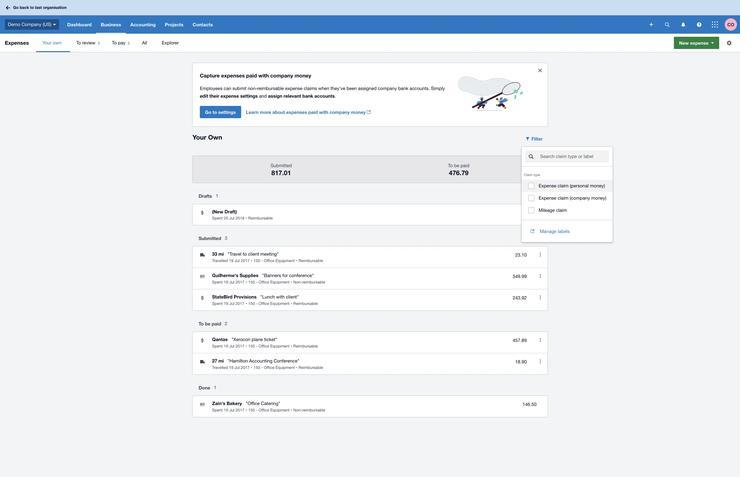 Task type: vqa. For each thing, say whether or not it's contained in the screenshot.


Task type: locate. For each thing, give the bounding box(es) containing it.
more
[[260, 109, 271, 115]]

last
[[35, 5, 42, 10]]

spent 19 jul 2017 • 150 - office equipment • non-reimbursable down "banners
[[212, 280, 326, 285]]

equipment down ticket"
[[270, 344, 290, 349]]

457.89
[[513, 338, 527, 343]]

claim for (personal
[[558, 183, 569, 188]]

0 horizontal spatial 2
[[128, 41, 130, 45]]

go left back
[[13, 5, 19, 10]]

statebird
[[212, 294, 233, 300]]

see more options image for 18.90
[[535, 356, 547, 368]]

equipment for zain's bakery
[[270, 408, 290, 413]]

to
[[76, 40, 81, 45], [112, 40, 117, 45], [448, 163, 453, 168], [199, 321, 204, 327]]

2
[[128, 41, 130, 45], [225, 321, 228, 326]]

expense right "new"
[[691, 40, 709, 46]]

all button
[[136, 34, 156, 52]]

0 vertical spatial see more options image
[[535, 249, 547, 261]]

19 down "travel
[[229, 259, 234, 263]]

with down the accounts
[[319, 109, 329, 115]]

1 horizontal spatial be
[[454, 163, 460, 168]]

2 spent from the top
[[212, 280, 223, 285]]

19 down qantas
[[224, 344, 228, 349]]

0 vertical spatial company
[[271, 72, 293, 79]]

filter button
[[522, 133, 548, 145]]

(company
[[570, 195, 591, 201]]

svg image
[[6, 6, 10, 10], [713, 21, 719, 28], [666, 22, 670, 27], [682, 22, 686, 27], [697, 22, 702, 27], [650, 23, 654, 26], [53, 24, 56, 25]]

0 vertical spatial money)
[[590, 183, 606, 188]]

3 right review
[[98, 41, 100, 45]]

1 vertical spatial non-
[[294, 408, 303, 413]]

see more options image
[[535, 249, 547, 261], [535, 270, 547, 282], [535, 292, 547, 304]]

0 horizontal spatial company
[[271, 72, 293, 79]]

claim right mileage
[[557, 208, 567, 213]]

1 horizontal spatial expenses
[[286, 109, 307, 115]]

bank
[[399, 86, 409, 91], [303, 93, 313, 99]]

equipment
[[276, 259, 295, 263], [270, 280, 290, 285], [270, 301, 290, 306], [270, 344, 290, 349], [276, 365, 295, 370], [270, 408, 290, 413]]

reimbursable for client
[[299, 259, 323, 263]]

go for go back to last organisation
[[13, 5, 19, 10]]

to for 3
[[76, 40, 81, 45]]

2017 for statebird provisions
[[236, 301, 245, 306]]

see more options image for statebird provisions
[[535, 292, 547, 304]]

reimbursable inside employees can submit non-reimbursable expense claims when they've been assigned company bank accounts. simply edit their expense settings and assign relevant bank accounts .
[[258, 86, 284, 91]]

1 vertical spatial be
[[205, 321, 211, 327]]

jul inside (new draft) spent 20 jul 2018 • reimbursable
[[229, 216, 235, 221]]

1 see more options image from the top
[[535, 334, 547, 346]]

0 horizontal spatial 3
[[98, 41, 100, 45]]

spent down guilherme's
[[212, 280, 223, 285]]

travelled down 27 mi
[[212, 365, 228, 370]]

paid down the accounts
[[309, 109, 318, 115]]

your left the own at the top left
[[193, 134, 207, 141]]

accounting
[[130, 22, 156, 27], [249, 358, 273, 364]]

1 vertical spatial 3
[[225, 236, 228, 241]]

guilherme's
[[212, 273, 239, 278]]

1 horizontal spatial with
[[276, 294, 285, 300]]

see more options image for 457.89
[[535, 334, 547, 346]]

0 vertical spatial mi
[[219, 251, 224, 257]]

0 horizontal spatial expenses
[[221, 72, 245, 79]]

accounting up "all"
[[130, 22, 156, 27]]

19 for statebird provisions
[[224, 301, 228, 306]]

1 vertical spatial expense
[[285, 86, 303, 91]]

to for "travel to client meeting"
[[243, 252, 247, 257]]

0 horizontal spatial money
[[295, 72, 312, 79]]

co button
[[725, 15, 741, 34]]

go back to last organisation link
[[4, 2, 70, 13]]

your own button
[[36, 34, 70, 52]]

- for statebird provisions
[[256, 301, 258, 306]]

reimbursable for conference"
[[299, 365, 323, 370]]

expense down type
[[539, 183, 557, 188]]

reimbursable for ticket"
[[294, 344, 318, 349]]

3 spent from the top
[[212, 301, 223, 306]]

settings menu image
[[724, 37, 736, 49]]

mileage
[[539, 208, 555, 213]]

1 right done
[[214, 385, 217, 390]]

1 horizontal spatial settings
[[240, 93, 258, 99]]

0 horizontal spatial submitted
[[199, 236, 221, 241]]

3
[[98, 41, 100, 45], [225, 236, 228, 241]]

to left the client
[[243, 252, 247, 257]]

mi
[[219, 251, 224, 257], [219, 358, 224, 364]]

travelled for 27
[[212, 365, 228, 370]]

- down the supplies
[[256, 280, 258, 285]]

paid up qantas
[[212, 321, 221, 327]]

reimbursable for client"
[[294, 301, 318, 306]]

qantas
[[212, 337, 228, 342]]

2 vertical spatial expense
[[221, 93, 239, 99]]

spent for statebird provisions
[[212, 301, 223, 306]]

expense up "relevant"
[[285, 86, 303, 91]]

explorer button
[[156, 34, 187, 52]]

1 spent 19 jul 2017 • 150 - office equipment • reimbursable from the top
[[212, 301, 318, 306]]

0 vertical spatial submitted
[[271, 163, 292, 168]]

1 vertical spatial expense
[[539, 195, 557, 201]]

to inside go to settings button
[[213, 109, 217, 115]]

office for statebird provisions
[[259, 301, 269, 306]]

2 horizontal spatial company
[[378, 86, 397, 91]]

accounting inside popup button
[[130, 22, 156, 27]]

1 horizontal spatial expense
[[285, 86, 303, 91]]

non-
[[248, 86, 258, 91]]

equipment down catering"
[[270, 408, 290, 413]]

expense for expense claim (company money)
[[539, 195, 557, 201]]

go
[[13, 5, 19, 10], [205, 109, 212, 115]]

1 horizontal spatial accounting
[[249, 358, 273, 364]]

svg image inside go back to last organisation link
[[6, 6, 10, 10]]

150 for guilherme's supplies
[[248, 280, 255, 285]]

see more options image right the 243.92
[[535, 292, 547, 304]]

2 spent 19 jul 2017 • 150 - office equipment • reimbursable from the top
[[212, 344, 318, 349]]

1 horizontal spatial submitted
[[271, 163, 292, 168]]

1 horizontal spatial go
[[205, 109, 212, 115]]

money down been at the left of the page
[[351, 109, 366, 115]]

150 down "xerocon plane ticket"
[[248, 344, 255, 349]]

money) right (company
[[592, 195, 607, 201]]

spent for guilherme's supplies
[[212, 280, 223, 285]]

travelled 19 jul 2017 • 150 - office equipment • reimbursable
[[212, 259, 323, 263], [212, 365, 323, 370]]

2017 down provisions
[[236, 301, 245, 306]]

2 horizontal spatial with
[[319, 109, 329, 115]]

549.99
[[513, 274, 527, 279]]

contacts button
[[188, 15, 218, 34]]

-
[[261, 259, 263, 263], [256, 280, 258, 285], [256, 301, 258, 306], [256, 344, 258, 349], [261, 365, 263, 370], [256, 408, 258, 413]]

"xerocon
[[232, 337, 251, 342]]

0 horizontal spatial accounting
[[130, 22, 156, 27]]

meeting"
[[261, 252, 279, 257]]

jul down the bakery
[[229, 408, 235, 413]]

2 spent 19 jul 2017 • 150 - office equipment • non-reimbursable from the top
[[212, 408, 326, 413]]

travelled for 33
[[212, 259, 228, 263]]

to for 2
[[112, 40, 117, 45]]

bank left accounts.
[[399, 86, 409, 91]]

1 vertical spatial spent 19 jul 2017 • 150 - office equipment • reimbursable
[[212, 344, 318, 349]]

paid inside to be paid 476.79
[[461, 163, 470, 168]]

5 spent from the top
[[212, 408, 223, 413]]

1 vertical spatial submitted
[[199, 236, 221, 241]]

be inside to be paid 476.79
[[454, 163, 460, 168]]

0 vertical spatial expense
[[539, 183, 557, 188]]

ticket"
[[264, 337, 278, 342]]

with up and
[[259, 72, 269, 79]]

your inside your own button
[[42, 40, 52, 45]]

reimbursable inside (new draft) spent 20 jul 2018 • reimbursable
[[248, 216, 273, 221]]

mi right 33
[[219, 251, 224, 257]]

employees can submit non-reimbursable expense claims when they've been assigned company bank accounts. simply edit their expense settings and assign relevant bank accounts .
[[200, 86, 445, 99]]

paid for to be paid
[[212, 321, 221, 327]]

claim up expense claim (company money)
[[558, 183, 569, 188]]

jul down "xerocon
[[229, 344, 235, 349]]

money) right "(personal"
[[590, 183, 606, 188]]

office down "meeting""
[[264, 259, 275, 263]]

company inside employees can submit non-reimbursable expense claims when they've been assigned company bank accounts. simply edit their expense settings and assign relevant bank accounts .
[[378, 86, 397, 91]]

2 vertical spatial company
[[330, 109, 350, 115]]

1 for drafts
[[216, 193, 218, 198]]

2 see more options image from the top
[[535, 270, 547, 282]]

settings inside button
[[219, 109, 236, 115]]

0 horizontal spatial bank
[[303, 93, 313, 99]]

office down "banners
[[259, 280, 269, 285]]

office down "office catering"
[[259, 408, 269, 413]]

1 vertical spatial claim
[[558, 195, 569, 201]]

0 vertical spatial travelled
[[212, 259, 228, 263]]

spent 19 jul 2017 • 150 - office equipment • non-reimbursable down catering"
[[212, 408, 326, 413]]

1 horizontal spatial to
[[213, 109, 217, 115]]

to inside to be paid 476.79
[[448, 163, 453, 168]]

1 vertical spatial travelled 19 jul 2017 • 150 - office equipment • reimbursable
[[212, 365, 323, 370]]

travelled 19 jul 2017 • 150 - office equipment • reimbursable for 33 mi
[[212, 259, 323, 263]]

money) for expense claim (personal money)
[[590, 183, 606, 188]]

1 vertical spatial your
[[193, 134, 207, 141]]

expenses
[[221, 72, 245, 79], [286, 109, 307, 115]]

0 vertical spatial non-
[[294, 280, 303, 285]]

jul for "office catering"
[[229, 408, 235, 413]]

1 vertical spatial expenses
[[286, 109, 307, 115]]

19 for zain's bakery
[[224, 408, 228, 413]]

1 spent 19 jul 2017 • 150 - office equipment • non-reimbursable from the top
[[212, 280, 326, 285]]

equipment down for
[[270, 280, 290, 285]]

1 vertical spatial settings
[[219, 109, 236, 115]]

2 vertical spatial claim
[[557, 208, 567, 213]]

spent down (new
[[212, 216, 223, 221]]

1 vertical spatial accounting
[[249, 358, 273, 364]]

2 vertical spatial to
[[243, 252, 247, 257]]

expense up mileage
[[539, 195, 557, 201]]

1 spent from the top
[[212, 216, 223, 221]]

to down their on the top left of the page
[[213, 109, 217, 115]]

projects button
[[160, 15, 188, 34]]

with inside button
[[319, 109, 329, 115]]

spent 19 jul 2017 • 150 - office equipment • non-reimbursable
[[212, 280, 326, 285], [212, 408, 326, 413]]

1 right drafts
[[216, 193, 218, 198]]

0 vertical spatial 2
[[128, 41, 130, 45]]

type
[[534, 173, 541, 177]]

0 vertical spatial 3
[[98, 41, 100, 45]]

1 vertical spatial go
[[205, 109, 212, 115]]

- down "hamilton accounting conference"
[[261, 365, 263, 370]]

150 for statebird provisions
[[248, 301, 255, 306]]

19 down guilherme's
[[224, 280, 228, 285]]

1 vertical spatial with
[[319, 109, 329, 115]]

jul down "travel
[[235, 259, 240, 263]]

paid for to be paid 476.79
[[461, 163, 470, 168]]

0 horizontal spatial be
[[205, 321, 211, 327]]

0 vertical spatial see more options image
[[535, 334, 547, 346]]

money up claims
[[295, 72, 312, 79]]

- down provisions
[[256, 301, 258, 306]]

2017 down "xerocon
[[236, 344, 245, 349]]

1 expense from the top
[[539, 183, 557, 188]]

expense
[[539, 183, 557, 188], [539, 195, 557, 201]]

2017 down the bakery
[[236, 408, 245, 413]]

see more options image
[[535, 334, 547, 346], [535, 356, 547, 368]]

non- for bakery
[[294, 408, 303, 413]]

expenses up can
[[221, 72, 245, 79]]

2 non- from the top
[[294, 408, 303, 413]]

equipment down "lunch with client"
[[270, 301, 290, 306]]

Search claim type or label search field
[[540, 151, 610, 162]]

filter
[[532, 136, 543, 142]]

to
[[30, 5, 34, 10], [213, 109, 217, 115], [243, 252, 247, 257]]

spent down qantas
[[212, 344, 223, 349]]

2 travelled from the top
[[212, 365, 228, 370]]

spent down zain's
[[212, 408, 223, 413]]

2 vertical spatial with
[[276, 294, 285, 300]]

0 vertical spatial spent 19 jul 2017 • 150 - office equipment • non-reimbursable
[[212, 280, 326, 285]]

2017 for zain's bakery
[[236, 408, 245, 413]]

submitted up 33
[[199, 236, 221, 241]]

19 down zain's bakery
[[224, 408, 228, 413]]

to left last
[[30, 5, 34, 10]]

dashboard
[[67, 22, 92, 27]]

spent 19 jul 2017 • 150 - office equipment • reimbursable for statebird provisions
[[212, 301, 318, 306]]

their
[[210, 93, 220, 99]]

be for to be paid
[[205, 321, 211, 327]]

jul for "xerocon plane ticket"
[[229, 344, 235, 349]]

see more options image right the 457.89
[[535, 334, 547, 346]]

2 mi from the top
[[219, 358, 224, 364]]

0 vertical spatial expense
[[691, 40, 709, 46]]

travelled
[[212, 259, 228, 263], [212, 365, 228, 370]]

company down .
[[330, 109, 350, 115]]

1 vertical spatial travelled
[[212, 365, 228, 370]]

expense
[[691, 40, 709, 46], [285, 86, 303, 91], [221, 93, 239, 99]]

office down "lunch
[[259, 301, 269, 306]]

2 see more options image from the top
[[535, 356, 547, 368]]

expense down can
[[221, 93, 239, 99]]

submitted up 817.01
[[271, 163, 292, 168]]

0 vertical spatial be
[[454, 163, 460, 168]]

with left client" in the bottom of the page
[[276, 294, 285, 300]]

150 down the supplies
[[248, 280, 255, 285]]

0 horizontal spatial go
[[13, 5, 19, 10]]

0 vertical spatial settings
[[240, 93, 258, 99]]

money inside "learn more about expenses paid with company money" button
[[351, 109, 366, 115]]

0 vertical spatial travelled 19 jul 2017 • 150 - office equipment • reimbursable
[[212, 259, 323, 263]]

150 down the client
[[254, 259, 260, 263]]

office down the plane
[[259, 344, 269, 349]]

2 vertical spatial reimbursable
[[303, 408, 326, 413]]

relevant
[[284, 93, 301, 99]]

0 vertical spatial go
[[13, 5, 19, 10]]

new expense
[[680, 40, 709, 46]]

1 horizontal spatial money
[[351, 109, 366, 115]]

1 vertical spatial mi
[[219, 358, 224, 364]]

claim for (company
[[558, 195, 569, 201]]

0 horizontal spatial your
[[42, 40, 52, 45]]

claims
[[304, 86, 317, 91]]

- down "office
[[256, 408, 258, 413]]

see more options image right 23.10
[[535, 249, 547, 261]]

go back to last organisation
[[13, 5, 67, 10]]

1 horizontal spatial bank
[[399, 86, 409, 91]]

2 vertical spatial see more options image
[[535, 292, 547, 304]]

company up assign
[[271, 72, 293, 79]]

0 vertical spatial reimbursable
[[258, 86, 284, 91]]

2 horizontal spatial expense
[[691, 40, 709, 46]]

1 vertical spatial bank
[[303, 93, 313, 99]]

150
[[254, 259, 260, 263], [248, 280, 255, 285], [248, 301, 255, 306], [248, 344, 255, 349], [254, 365, 260, 370], [248, 408, 255, 413]]

postal workers catching money image
[[451, 69, 531, 118]]

1 for done
[[214, 385, 217, 390]]

1 vertical spatial 1
[[214, 385, 217, 390]]

settings down 'non-'
[[240, 93, 258, 99]]

your left own
[[42, 40, 52, 45]]

learn more about expenses paid with company money
[[246, 109, 366, 115]]

1 travelled 19 jul 2017 • 150 - office equipment • reimbursable from the top
[[212, 259, 323, 263]]

1 horizontal spatial 2
[[225, 321, 228, 326]]

banner
[[0, 0, 741, 34]]

1 vertical spatial see more options image
[[535, 356, 547, 368]]

expenses down "relevant"
[[286, 109, 307, 115]]

capture
[[200, 72, 220, 79]]

2 travelled 19 jul 2017 • 150 - office equipment • reimbursable from the top
[[212, 365, 323, 370]]

review
[[82, 40, 95, 45]]

company right 'assigned'
[[378, 86, 397, 91]]

simply
[[431, 86, 445, 91]]

0 vertical spatial to
[[30, 5, 34, 10]]

expenses
[[5, 40, 29, 46]]

3 down 20
[[225, 236, 228, 241]]

spent
[[212, 216, 223, 221], [212, 280, 223, 285], [212, 301, 223, 306], [212, 344, 223, 349], [212, 408, 223, 413]]

19 down statebird
[[224, 301, 228, 306]]

3 see more options image from the top
[[535, 292, 547, 304]]

1 non- from the top
[[294, 280, 303, 285]]

1 vertical spatial see more options image
[[535, 270, 547, 282]]

and
[[259, 93, 267, 99]]

1 horizontal spatial your
[[193, 134, 207, 141]]

"office
[[246, 401, 260, 406]]

settings down their on the top left of the page
[[219, 109, 236, 115]]

"xerocon plane ticket"
[[232, 337, 278, 342]]

group containing to review
[[36, 34, 670, 52]]

group
[[36, 34, 670, 52]]

statebird provisions
[[212, 294, 257, 300]]

0 vertical spatial your
[[42, 40, 52, 45]]

with
[[259, 72, 269, 79], [319, 109, 329, 115], [276, 294, 285, 300]]

jul down statebird provisions
[[229, 301, 235, 306]]

4 spent from the top
[[212, 344, 223, 349]]

2 expense from the top
[[539, 195, 557, 201]]

equipment up for
[[276, 259, 295, 263]]

spent down statebird
[[212, 301, 223, 306]]

jul right 20
[[229, 216, 235, 221]]

1 vertical spatial company
[[378, 86, 397, 91]]

2 right to be paid
[[225, 321, 228, 326]]

go inside "banner"
[[13, 5, 19, 10]]

150 down provisions
[[248, 301, 255, 306]]

go to settings
[[205, 109, 236, 115]]

0 vertical spatial spent 19 jul 2017 • 150 - office equipment • reimbursable
[[212, 301, 318, 306]]

reimbursable for bakery
[[303, 408, 326, 413]]

1 horizontal spatial company
[[330, 109, 350, 115]]

company inside "learn more about expenses paid with company money" button
[[330, 109, 350, 115]]

0 vertical spatial money
[[295, 72, 312, 79]]

0 vertical spatial 1
[[216, 193, 218, 198]]

150 down "office
[[248, 408, 255, 413]]

see more options image right '549.99'
[[535, 270, 547, 282]]

0 horizontal spatial to
[[30, 5, 34, 10]]

2017 down guilherme's supplies
[[236, 280, 245, 285]]

2 horizontal spatial to
[[243, 252, 247, 257]]

spent 19 jul 2017 • 150 - office equipment • reimbursable down "lunch
[[212, 301, 318, 306]]

accounting down the plane
[[249, 358, 273, 364]]

1 vertical spatial to
[[213, 109, 217, 115]]

close image
[[535, 64, 547, 77]]

expense for expense claim (personal money)
[[539, 183, 557, 188]]

2018
[[236, 216, 245, 221]]

paid up 'non-'
[[246, 72, 257, 79]]

own
[[53, 40, 62, 45]]

go down edit
[[205, 109, 212, 115]]

1 vertical spatial spent 19 jul 2017 • 150 - office equipment • non-reimbursable
[[212, 408, 326, 413]]

1 mi from the top
[[219, 251, 224, 257]]

paid for capture expenses paid with company money
[[246, 72, 257, 79]]

spent 19 jul 2017 • 150 - office equipment • non-reimbursable for zain's bakery
[[212, 408, 326, 413]]

conference"
[[289, 273, 314, 278]]

0 horizontal spatial with
[[259, 72, 269, 79]]

spent 19 jul 2017 • 150 - office equipment • reimbursable for qantas
[[212, 344, 318, 349]]

1 travelled from the top
[[212, 259, 228, 263]]

mi right 27
[[219, 358, 224, 364]]

0 vertical spatial accounting
[[130, 22, 156, 27]]

jul down guilherme's supplies
[[229, 280, 235, 285]]

go for go to settings
[[205, 109, 212, 115]]

spent 19 jul 2017 • 150 - office equipment • reimbursable down ticket"
[[212, 344, 318, 349]]

1 vertical spatial money)
[[592, 195, 607, 201]]

1 vertical spatial reimbursable
[[303, 280, 326, 285]]

expense claim (company money)
[[539, 195, 607, 201]]

0 horizontal spatial settings
[[219, 109, 236, 115]]

2 right the pay
[[128, 41, 130, 45]]

settings inside employees can submit non-reimbursable expense claims when they've been assigned company bank accounts. simply edit their expense settings and assign relevant bank accounts .
[[240, 93, 258, 99]]

accounts
[[315, 93, 335, 99]]

"travel to client meeting"
[[228, 252, 279, 257]]

150 for qantas
[[248, 344, 255, 349]]

see more options image right 18.90
[[535, 356, 547, 368]]

expense inside new expense popup button
[[691, 40, 709, 46]]

476.79
[[449, 169, 469, 177]]

capture expenses paid with company money
[[200, 72, 312, 79]]

0 vertical spatial claim
[[558, 183, 569, 188]]

go inside button
[[205, 109, 212, 115]]

bank down claims
[[303, 93, 313, 99]]

27 mi
[[212, 358, 224, 364]]

spent 19 jul 2017 • 150 - office equipment • reimbursable
[[212, 301, 318, 306], [212, 344, 318, 349]]

1 vertical spatial money
[[351, 109, 366, 115]]

travelled 19 jul 2017 • 150 - office equipment • reimbursable down "meeting""
[[212, 259, 323, 263]]



Task type: describe. For each thing, give the bounding box(es) containing it.
19 for qantas
[[224, 344, 228, 349]]

243.92
[[513, 295, 527, 301]]

labels
[[558, 229, 570, 234]]

1 horizontal spatial 3
[[225, 236, 228, 241]]

conference"
[[274, 358, 300, 364]]

your own
[[42, 40, 62, 45]]

spent inside (new draft) spent 20 jul 2018 • reimbursable
[[212, 216, 223, 221]]

company
[[22, 22, 41, 27]]

learn more about expenses paid with company money button
[[246, 106, 376, 118]]

2017 down "travel to client meeting"
[[241, 259, 250, 263]]

33
[[212, 251, 217, 257]]

equipment for statebird provisions
[[270, 301, 290, 306]]

manage
[[540, 229, 557, 234]]

office down "hamilton accounting conference"
[[264, 365, 275, 370]]

capture expenses paid with company money status
[[193, 63, 548, 127]]

done
[[199, 385, 210, 391]]

146.50
[[523, 402, 537, 407]]

equipment for qantas
[[270, 344, 290, 349]]

• inside (new draft) spent 20 jul 2018 • reimbursable
[[246, 216, 247, 221]]

jul for "lunch with client"
[[229, 301, 235, 306]]

to review 3
[[76, 40, 100, 45]]

jul for "banners for conference"
[[229, 280, 235, 285]]

go to settings link
[[200, 106, 246, 118]]

office for guilherme's supplies
[[259, 280, 269, 285]]

travelled 19 jul 2017 • 150 - office equipment • reimbursable for 27 mi
[[212, 365, 323, 370]]

1 vertical spatial 2
[[225, 321, 228, 326]]

your own
[[193, 134, 222, 141]]

150 for zain's bakery
[[248, 408, 255, 413]]

pay
[[118, 40, 126, 45]]

- down "meeting""
[[261, 259, 263, 263]]

paid inside "learn more about expenses paid with company money" button
[[309, 109, 318, 115]]

claim type
[[524, 173, 541, 177]]

equipment down conference"
[[276, 365, 295, 370]]

"lunch
[[260, 294, 275, 300]]

svg image inside demo company (us) popup button
[[53, 24, 56, 25]]

your for your own
[[193, 134, 207, 141]]

submitted for submitted
[[199, 236, 221, 241]]

assigned
[[358, 86, 377, 91]]

when
[[319, 86, 330, 91]]

new
[[680, 40, 690, 46]]

19 down '"hamilton' at the bottom of page
[[229, 365, 234, 370]]

33 mi
[[212, 251, 224, 257]]

"banners
[[262, 273, 281, 278]]

1 see more options image from the top
[[535, 249, 547, 261]]

"travel
[[228, 252, 242, 257]]

0 vertical spatial bank
[[399, 86, 409, 91]]

(new draft) spent 20 jul 2018 • reimbursable
[[212, 209, 273, 221]]

spent for zain's bakery
[[212, 408, 223, 413]]

to for 476.79
[[448, 163, 453, 168]]

to inside go back to last organisation link
[[30, 5, 34, 10]]

spent 19 jul 2017 • 150 - office equipment • non-reimbursable for guilherme's supplies
[[212, 280, 326, 285]]

0 vertical spatial with
[[259, 72, 269, 79]]

non- for supplies
[[294, 280, 303, 285]]

draft)
[[225, 209, 237, 214]]

to for go to settings
[[213, 109, 217, 115]]

- for qantas
[[256, 344, 258, 349]]

employees
[[200, 86, 223, 91]]

catering"
[[261, 401, 281, 406]]

be for to be paid 476.79
[[454, 163, 460, 168]]

they've
[[331, 86, 346, 91]]

explorer
[[162, 40, 179, 45]]

2 inside to pay 2
[[128, 41, 130, 45]]

18.90
[[516, 359, 527, 365]]

accounting button
[[126, 15, 160, 34]]

817.01
[[272, 169, 291, 177]]

office for zain's bakery
[[259, 408, 269, 413]]

"hamilton accounting conference"
[[228, 358, 300, 364]]

3 inside to review 3
[[98, 41, 100, 45]]

accounts.
[[410, 86, 430, 91]]

new expense button
[[675, 37, 720, 49]]

0 horizontal spatial expense
[[221, 93, 239, 99]]

2017 for guilherme's supplies
[[236, 280, 245, 285]]

own
[[208, 134, 222, 141]]

supplies
[[240, 273, 259, 278]]

dashboard link
[[63, 15, 96, 34]]

claim
[[524, 173, 533, 177]]

- for zain's bakery
[[256, 408, 258, 413]]

2017 down '"hamilton' at the bottom of page
[[241, 365, 250, 370]]

150 down "hamilton accounting conference"
[[254, 365, 260, 370]]

client
[[248, 252, 259, 257]]

"banners for conference"
[[262, 273, 314, 278]]

business
[[101, 22, 121, 27]]

expenses inside button
[[286, 109, 307, 115]]

zain's bakery
[[212, 401, 242, 406]]

provisions
[[234, 294, 257, 300]]

2017 for qantas
[[236, 344, 245, 349]]

19 for guilherme's supplies
[[224, 280, 228, 285]]

business button
[[96, 15, 126, 34]]

(us)
[[43, 22, 51, 27]]

spent for qantas
[[212, 344, 223, 349]]

mi for 33 mi
[[219, 251, 224, 257]]

co
[[728, 22, 735, 27]]

27
[[212, 358, 217, 364]]

to pay 2
[[112, 40, 130, 45]]

back
[[20, 5, 29, 10]]

to be paid 476.79
[[448, 163, 470, 177]]

drafts
[[199, 193, 212, 199]]

plane
[[252, 337, 263, 342]]

jul for "hamilton accounting conference"
[[235, 365, 240, 370]]

"hamilton
[[228, 358, 248, 364]]

equipment for guilherme's supplies
[[270, 280, 290, 285]]

all
[[142, 40, 147, 45]]

been
[[347, 86, 357, 91]]

"office catering"
[[246, 401, 281, 406]]

projects
[[165, 22, 184, 27]]

demo company (us)
[[8, 22, 51, 27]]

reimbursable for supplies
[[303, 280, 326, 285]]

office for qantas
[[259, 344, 269, 349]]

jul for "travel to client meeting"
[[235, 259, 240, 263]]

demo
[[8, 22, 20, 27]]

mi for 27 mi
[[219, 358, 224, 364]]

your for your own
[[42, 40, 52, 45]]

to be paid
[[199, 321, 221, 327]]

23.10
[[516, 252, 527, 258]]

submitted for submitted 817.01
[[271, 163, 292, 168]]

mileage claim
[[539, 208, 567, 213]]

manage labels button
[[522, 224, 613, 239]]

organisation
[[43, 5, 67, 10]]

- for guilherme's supplies
[[256, 280, 258, 285]]

see more options image for guilherme's supplies
[[535, 270, 547, 282]]

"lunch with client"
[[260, 294, 299, 300]]

banner containing co
[[0, 0, 741, 34]]

go to settings button
[[200, 106, 241, 118]]

(personal
[[570, 183, 589, 188]]

learn more about expenses paid with company money link
[[246, 106, 376, 118]]

edit
[[200, 93, 208, 99]]

assign
[[268, 93, 283, 99]]

bakery
[[227, 401, 242, 406]]

0 vertical spatial expenses
[[221, 72, 245, 79]]

money) for expense claim (company money)
[[592, 195, 607, 201]]

manage labels
[[540, 229, 570, 234]]



